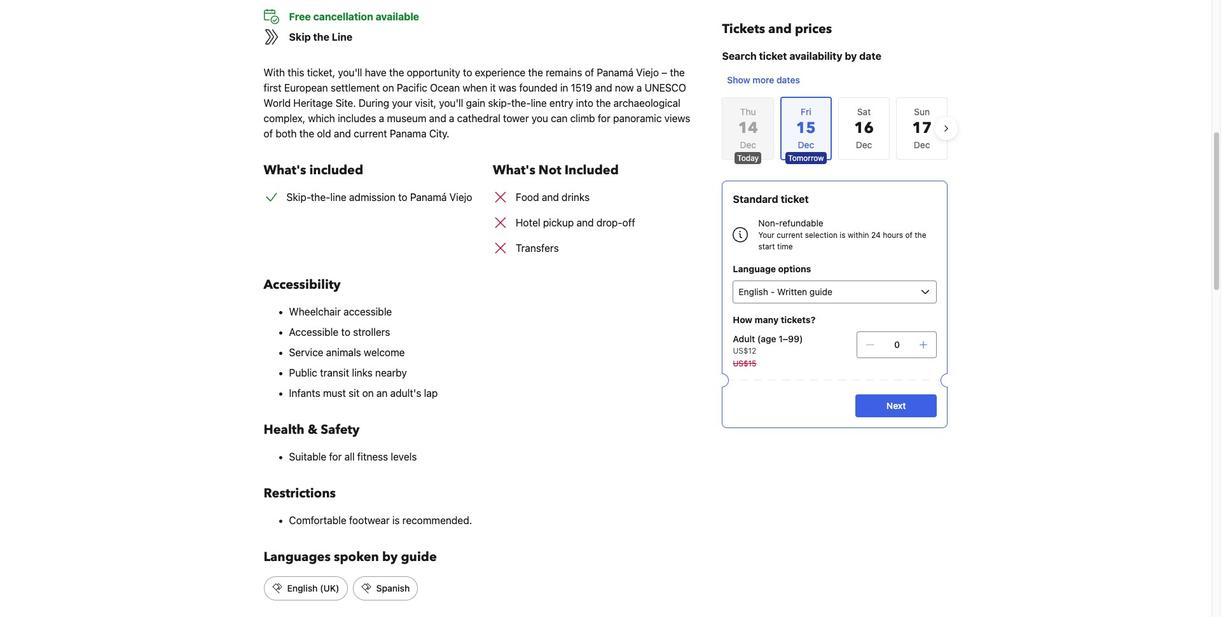 Task type: locate. For each thing, give the bounding box(es) containing it.
dec down 17
[[914, 139, 931, 150]]

what's not included
[[493, 162, 619, 179]]

you'll
[[338, 67, 362, 78], [439, 97, 464, 109]]

animals
[[326, 347, 361, 358]]

panamá up now
[[597, 67, 634, 78]]

dec inside the sat 16 dec
[[856, 139, 873, 150]]

of left both
[[264, 128, 273, 139]]

ticket up refundable
[[781, 193, 809, 205]]

0 vertical spatial the-
[[512, 97, 531, 109]]

availability
[[790, 50, 843, 62]]

what's up skip-
[[264, 162, 306, 179]]

0 horizontal spatial on
[[362, 388, 374, 399]]

safety
[[321, 421, 360, 438]]

0 horizontal spatial what's
[[264, 162, 306, 179]]

2 horizontal spatial to
[[463, 67, 472, 78]]

date
[[860, 50, 882, 62]]

dec inside thu 14 dec today
[[740, 139, 757, 150]]

dec up today
[[740, 139, 757, 150]]

1 vertical spatial to
[[398, 192, 408, 203]]

1 vertical spatial panamá
[[410, 192, 447, 203]]

is left within
[[840, 230, 846, 240]]

1 horizontal spatial line
[[531, 97, 547, 109]]

spanish
[[376, 583, 410, 594]]

unesco
[[645, 82, 687, 94]]

pickup
[[543, 217, 574, 228]]

2 vertical spatial of
[[906, 230, 913, 240]]

old
[[317, 128, 331, 139]]

3 dec from the left
[[914, 139, 931, 150]]

current up time
[[777, 230, 803, 240]]

spoken
[[334, 549, 379, 566]]

0 horizontal spatial current
[[354, 128, 387, 139]]

with
[[264, 67, 285, 78]]

2 horizontal spatial dec
[[914, 139, 931, 150]]

a right now
[[637, 82, 642, 94]]

european
[[284, 82, 328, 94]]

1 vertical spatial ticket
[[781, 193, 809, 205]]

0 horizontal spatial by
[[382, 549, 398, 566]]

english
[[287, 583, 318, 594]]

on down have
[[383, 82, 394, 94]]

to up 'when' at the left top of the page
[[463, 67, 472, 78]]

on right sit
[[362, 388, 374, 399]]

all
[[345, 451, 355, 463]]

free cancellation available
[[289, 11, 419, 22]]

what's for what's not included
[[493, 162, 536, 179]]

dec for 14
[[740, 139, 757, 150]]

of
[[585, 67, 594, 78], [264, 128, 273, 139], [906, 230, 913, 240]]

in
[[560, 82, 569, 94]]

when
[[463, 82, 488, 94]]

next button
[[856, 395, 938, 417]]

available
[[376, 11, 419, 22]]

thu 14 dec today
[[738, 106, 759, 163]]

1 vertical spatial current
[[777, 230, 803, 240]]

was
[[499, 82, 517, 94]]

current down the "includes" on the top
[[354, 128, 387, 139]]

1 vertical spatial you'll
[[439, 97, 464, 109]]

0 vertical spatial on
[[383, 82, 394, 94]]

skip-
[[287, 192, 311, 203]]

dec inside sun 17 dec
[[914, 139, 931, 150]]

for left all
[[329, 451, 342, 463]]

and left now
[[595, 82, 613, 94]]

1 vertical spatial viejo
[[450, 192, 472, 203]]

0 horizontal spatial line
[[331, 192, 347, 203]]

of up 1519
[[585, 67, 594, 78]]

you
[[532, 113, 549, 124]]

accessibility
[[264, 276, 341, 293]]

remains
[[546, 67, 582, 78]]

2 vertical spatial to
[[341, 326, 351, 338]]

how
[[733, 314, 753, 325]]

settlement
[[331, 82, 380, 94]]

1 vertical spatial of
[[264, 128, 273, 139]]

1 horizontal spatial panamá
[[597, 67, 634, 78]]

the- down what's included
[[311, 192, 331, 203]]

free
[[289, 11, 311, 22]]

ticket up 'show more dates' in the top right of the page
[[759, 50, 787, 62]]

the
[[313, 31, 330, 43], [389, 67, 404, 78], [528, 67, 543, 78], [670, 67, 685, 78], [596, 97, 611, 109], [300, 128, 314, 139], [915, 230, 927, 240]]

comfortable footwear is recommended.
[[289, 515, 472, 526]]

1 horizontal spatial the-
[[512, 97, 531, 109]]

for right climb
[[598, 113, 611, 124]]

you'll down ocean
[[439, 97, 464, 109]]

2 what's from the left
[[493, 162, 536, 179]]

start
[[759, 242, 775, 251]]

line down 'included'
[[331, 192, 347, 203]]

climb
[[571, 113, 595, 124]]

the right –
[[670, 67, 685, 78]]

drinks
[[562, 192, 590, 203]]

site.
[[336, 97, 356, 109]]

panamá right admission
[[410, 192, 447, 203]]

2 dec from the left
[[856, 139, 873, 150]]

current inside 'with this ticket, you'll have the opportunity to experience the remains of panamá viejo – the first european settlement on pacific ocean when it was founded in 1519 and now a unesco world heritage site. during your visit, you'll gain skip-the-line entry into the archaeological complex, which includes a museum and a cathedral tower you can climb for panoramic views of both the old and current panama city.'
[[354, 128, 387, 139]]

viejo
[[636, 67, 659, 78], [450, 192, 472, 203]]

what's up food
[[493, 162, 536, 179]]

0 horizontal spatial is
[[393, 515, 400, 526]]

how many tickets?
[[733, 314, 816, 325]]

dec
[[740, 139, 757, 150], [856, 139, 873, 150], [914, 139, 931, 150]]

2 horizontal spatial of
[[906, 230, 913, 240]]

0 vertical spatial for
[[598, 113, 611, 124]]

0 vertical spatial to
[[463, 67, 472, 78]]

0 vertical spatial current
[[354, 128, 387, 139]]

1 what's from the left
[[264, 162, 306, 179]]

dec for 16
[[856, 139, 873, 150]]

0 horizontal spatial the-
[[311, 192, 331, 203]]

1 vertical spatial the-
[[311, 192, 331, 203]]

includes
[[338, 113, 376, 124]]

line
[[531, 97, 547, 109], [331, 192, 347, 203]]

a up city.
[[449, 113, 455, 124]]

to inside 'with this ticket, you'll have the opportunity to experience the remains of panamá viejo – the first european settlement on pacific ocean when it was founded in 1519 and now a unesco world heritage site. during your visit, you'll gain skip-the-line entry into the archaeological complex, which includes a museum and a cathedral tower you can climb for panoramic views of both the old and current panama city.'
[[463, 67, 472, 78]]

tickets and prices
[[722, 20, 833, 38]]

1 vertical spatial is
[[393, 515, 400, 526]]

14
[[739, 118, 758, 139]]

0 vertical spatial by
[[845, 50, 857, 62]]

city.
[[429, 128, 450, 139]]

both
[[276, 128, 297, 139]]

show
[[728, 74, 751, 85]]

ticket
[[759, 50, 787, 62], [781, 193, 809, 205]]

0 vertical spatial is
[[840, 230, 846, 240]]

region
[[712, 92, 959, 165]]

0 horizontal spatial viejo
[[450, 192, 472, 203]]

language
[[733, 263, 776, 274]]

1 horizontal spatial viejo
[[636, 67, 659, 78]]

panamá
[[597, 67, 634, 78], [410, 192, 447, 203]]

1 horizontal spatial you'll
[[439, 97, 464, 109]]

non-
[[759, 218, 780, 228]]

panama
[[390, 128, 427, 139]]

the up founded
[[528, 67, 543, 78]]

2 horizontal spatial a
[[637, 82, 642, 94]]

the- up tower
[[512, 97, 531, 109]]

by left date
[[845, 50, 857, 62]]

with this ticket, you'll have the opportunity to experience the remains of panamá viejo – the first european settlement on pacific ocean when it was founded in 1519 and now a unesco world heritage site. during your visit, you'll gain skip-the-line entry into the archaeological complex, which includes a museum and a cathedral tower you can climb for panoramic views of both the old and current panama city.
[[264, 67, 691, 139]]

nearby
[[375, 367, 407, 379]]

line down founded
[[531, 97, 547, 109]]

hours
[[883, 230, 904, 240]]

more
[[753, 74, 775, 85]]

a down during
[[379, 113, 384, 124]]

1 vertical spatial on
[[362, 388, 374, 399]]

0 vertical spatial line
[[531, 97, 547, 109]]

1 horizontal spatial for
[[598, 113, 611, 124]]

0 vertical spatial viejo
[[636, 67, 659, 78]]

1 horizontal spatial current
[[777, 230, 803, 240]]

cathedral
[[457, 113, 501, 124]]

the right hours
[[915, 230, 927, 240]]

restrictions
[[264, 485, 336, 502]]

line
[[332, 31, 353, 43]]

0 horizontal spatial a
[[379, 113, 384, 124]]

an
[[377, 388, 388, 399]]

ticket,
[[307, 67, 335, 78]]

1 horizontal spatial dec
[[856, 139, 873, 150]]

1 horizontal spatial what's
[[493, 162, 536, 179]]

0 vertical spatial you'll
[[338, 67, 362, 78]]

the left the line
[[313, 31, 330, 43]]

skip-
[[488, 97, 512, 109]]

1 horizontal spatial is
[[840, 230, 846, 240]]

is right footwear at the left bottom of the page
[[393, 515, 400, 526]]

1 vertical spatial for
[[329, 451, 342, 463]]

service animals welcome
[[289, 347, 405, 358]]

have
[[365, 67, 387, 78]]

us$15
[[733, 359, 757, 368]]

0 horizontal spatial dec
[[740, 139, 757, 150]]

0 horizontal spatial you'll
[[338, 67, 362, 78]]

gain
[[466, 97, 486, 109]]

1 horizontal spatial on
[[383, 82, 394, 94]]

to right admission
[[398, 192, 408, 203]]

0 vertical spatial ticket
[[759, 50, 787, 62]]

dec down 16
[[856, 139, 873, 150]]

1519
[[571, 82, 593, 94]]

within
[[848, 230, 870, 240]]

for
[[598, 113, 611, 124], [329, 451, 342, 463]]

–
[[662, 67, 668, 78]]

by left guide
[[382, 549, 398, 566]]

of right hours
[[906, 230, 913, 240]]

1 dec from the left
[[740, 139, 757, 150]]

heritage
[[294, 97, 333, 109]]

1 vertical spatial by
[[382, 549, 398, 566]]

to up service animals welcome
[[341, 326, 351, 338]]

0 vertical spatial panamá
[[597, 67, 634, 78]]

you'll up settlement
[[338, 67, 362, 78]]

sun
[[915, 106, 930, 117]]

your
[[759, 230, 775, 240]]

0 vertical spatial of
[[585, 67, 594, 78]]



Task type: vqa. For each thing, say whether or not it's contained in the screenshot.
Mall to the bottom
no



Task type: describe. For each thing, give the bounding box(es) containing it.
experience
[[475, 67, 526, 78]]

1 horizontal spatial of
[[585, 67, 594, 78]]

hotel
[[516, 217, 541, 228]]

16
[[855, 118, 874, 139]]

skip
[[289, 31, 311, 43]]

(age
[[758, 333, 777, 344]]

food and drinks
[[516, 192, 590, 203]]

ticket for search
[[759, 50, 787, 62]]

tickets?
[[781, 314, 816, 325]]

which
[[308, 113, 335, 124]]

the inside non-refundable your current selection is within 24 hours of the start time
[[915, 230, 927, 240]]

sun 17 dec
[[913, 106, 932, 150]]

levels
[[391, 451, 417, 463]]

viejo inside 'with this ticket, you'll have the opportunity to experience the remains of panamá viejo – the first european settlement on pacific ocean when it was founded in 1519 and now a unesco world heritage site. during your visit, you'll gain skip-the-line entry into the archaeological complex, which includes a museum and a cathedral tower you can climb for panoramic views of both the old and current panama city.'
[[636, 67, 659, 78]]

and left "prices"
[[769, 20, 792, 38]]

refundable
[[780, 218, 824, 228]]

line inside 'with this ticket, you'll have the opportunity to experience the remains of panamá viejo – the first european settlement on pacific ocean when it was founded in 1519 and now a unesco world heritage site. during your visit, you'll gain skip-the-line entry into the archaeological complex, which includes a museum and a cathedral tower you can climb for panoramic views of both the old and current panama city.'
[[531, 97, 547, 109]]

0 horizontal spatial panamá
[[410, 192, 447, 203]]

public
[[289, 367, 317, 379]]

suitable
[[289, 451, 327, 463]]

what's included
[[264, 162, 363, 179]]

region containing 14
[[712, 92, 959, 165]]

english (uk)
[[287, 583, 340, 594]]

comfortable
[[289, 515, 347, 526]]

hotel pickup and drop-off
[[516, 217, 636, 228]]

adult (age 1–99) us$12
[[733, 333, 803, 356]]

on inside 'with this ticket, you'll have the opportunity to experience the remains of panamá viejo – the first european settlement on pacific ocean when it was founded in 1519 and now a unesco world heritage site. during your visit, you'll gain skip-the-line entry into the archaeological complex, which includes a museum and a cathedral tower you can climb for panoramic views of both the old and current panama city.'
[[383, 82, 394, 94]]

health
[[264, 421, 305, 438]]

languages
[[264, 549, 331, 566]]

lap
[[424, 388, 438, 399]]

skip the line
[[289, 31, 353, 43]]

included
[[310, 162, 363, 179]]

into
[[576, 97, 594, 109]]

your
[[392, 97, 413, 109]]

guide
[[401, 549, 437, 566]]

and up city.
[[429, 113, 447, 124]]

for inside 'with this ticket, you'll have the opportunity to experience the remains of panamá viejo – the first european settlement on pacific ocean when it was founded in 1519 and now a unesco world heritage site. during your visit, you'll gain skip-the-line entry into the archaeological complex, which includes a museum and a cathedral tower you can climb for panoramic views of both the old and current panama city.'
[[598, 113, 611, 124]]

dec for 17
[[914, 139, 931, 150]]

admission
[[349, 192, 396, 203]]

during
[[359, 97, 389, 109]]

and right old
[[334, 128, 351, 139]]

ocean
[[430, 82, 460, 94]]

0 horizontal spatial to
[[341, 326, 351, 338]]

1 vertical spatial line
[[331, 192, 347, 203]]

current inside non-refundable your current selection is within 24 hours of the start time
[[777, 230, 803, 240]]

next
[[887, 400, 906, 411]]

what's for what's included
[[264, 162, 306, 179]]

1 horizontal spatial a
[[449, 113, 455, 124]]

founded
[[520, 82, 558, 94]]

1–99)
[[779, 333, 803, 344]]

tower
[[503, 113, 529, 124]]

non-refundable your current selection is within 24 hours of the start time
[[759, 218, 927, 251]]

prices
[[795, 20, 833, 38]]

search ticket availability by date
[[722, 50, 882, 62]]

included
[[565, 162, 619, 179]]

search
[[722, 50, 757, 62]]

drop-
[[597, 217, 623, 228]]

of inside non-refundable your current selection is within 24 hours of the start time
[[906, 230, 913, 240]]

thu
[[741, 106, 756, 117]]

sat
[[858, 106, 871, 117]]

is inside non-refundable your current selection is within 24 hours of the start time
[[840, 230, 846, 240]]

welcome
[[364, 347, 405, 358]]

the left old
[[300, 128, 314, 139]]

wheelchair accessible
[[289, 306, 392, 318]]

fitness
[[357, 451, 388, 463]]

language options
[[733, 263, 812, 274]]

and left drop-
[[577, 217, 594, 228]]

accessible to strollers
[[289, 326, 390, 338]]

the right into
[[596, 97, 611, 109]]

strollers
[[353, 326, 390, 338]]

now
[[615, 82, 634, 94]]

panoramic
[[613, 113, 662, 124]]

footwear
[[349, 515, 390, 526]]

service
[[289, 347, 324, 358]]

panamá inside 'with this ticket, you'll have the opportunity to experience the remains of panamá viejo – the first european settlement on pacific ocean when it was founded in 1519 and now a unesco world heritage site. during your visit, you'll gain skip-the-line entry into the archaeological complex, which includes a museum and a cathedral tower you can climb for panoramic views of both the old and current panama city.'
[[597, 67, 634, 78]]

not
[[539, 162, 562, 179]]

wheelchair
[[289, 306, 341, 318]]

the- inside 'with this ticket, you'll have the opportunity to experience the remains of panamá viejo – the first european settlement on pacific ocean when it was founded in 1519 and now a unesco world heritage site. during your visit, you'll gain skip-the-line entry into the archaeological complex, which includes a museum and a cathedral tower you can climb for panoramic views of both the old and current panama city.'
[[512, 97, 531, 109]]

standard ticket
[[733, 193, 809, 205]]

0 horizontal spatial of
[[264, 128, 273, 139]]

and right food
[[542, 192, 559, 203]]

(uk)
[[320, 583, 340, 594]]

standard
[[733, 193, 779, 205]]

this
[[288, 67, 304, 78]]

sit
[[349, 388, 360, 399]]

1 horizontal spatial by
[[845, 50, 857, 62]]

us$12
[[733, 346, 757, 356]]

entry
[[550, 97, 574, 109]]

time
[[778, 242, 793, 251]]

the right have
[[389, 67, 404, 78]]

today
[[738, 153, 759, 163]]

ticket for standard
[[781, 193, 809, 205]]

sat 16 dec
[[855, 106, 874, 150]]

health & safety
[[264, 421, 360, 438]]

show more dates button
[[722, 69, 805, 92]]

world
[[264, 97, 291, 109]]

1 horizontal spatial to
[[398, 192, 408, 203]]

adult's
[[390, 388, 422, 399]]

infants
[[289, 388, 321, 399]]

recommended.
[[403, 515, 472, 526]]

visit,
[[415, 97, 437, 109]]

accessible
[[344, 306, 392, 318]]

0 horizontal spatial for
[[329, 451, 342, 463]]

off
[[623, 217, 636, 228]]



